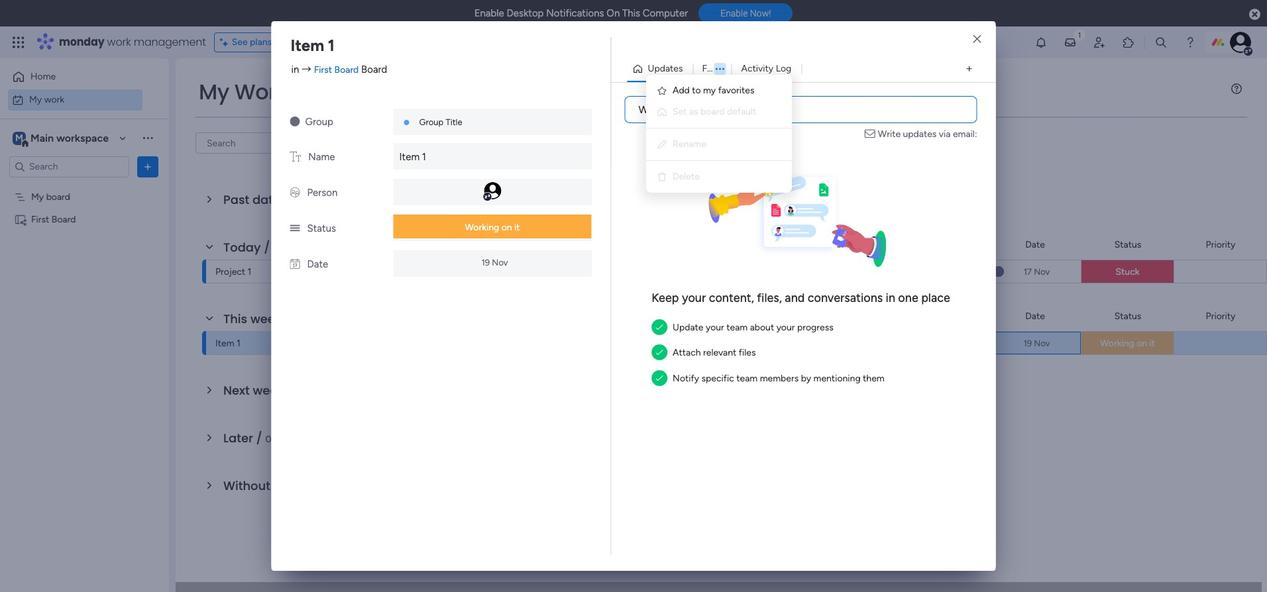 Task type: locate. For each thing, give the bounding box(es) containing it.
1 vertical spatial priority
[[1206, 310, 1235, 322]]

items right later
[[274, 434, 297, 445]]

0 vertical spatial board
[[701, 106, 725, 117]]

0 horizontal spatial work
[[44, 94, 64, 105]]

work right monday
[[107, 34, 131, 50]]

jacob simon image
[[1230, 32, 1251, 53]]

items inside the past dates / 0 items
[[307, 195, 330, 207]]

options image
[[710, 65, 730, 73]]

status up stuck
[[1114, 239, 1141, 250]]

1 vertical spatial first board
[[661, 339, 705, 350]]

your right the keep
[[682, 291, 706, 305]]

on
[[501, 222, 512, 233], [1137, 338, 1147, 349]]

0 horizontal spatial enable
[[474, 7, 504, 19]]

set as board default
[[673, 106, 756, 117]]

/ right date at the left of the page
[[316, 478, 322, 494]]

0 vertical spatial status
[[307, 223, 336, 235]]

/
[[290, 192, 296, 208], [264, 239, 270, 256], [285, 311, 291, 327], [287, 382, 293, 399], [256, 430, 262, 447], [316, 478, 322, 494]]

1 inside "today / 1 item"
[[273, 243, 277, 254]]

inbox image
[[1064, 36, 1077, 49]]

status right the 'v2 status' icon
[[307, 223, 336, 235]]

project 1
[[215, 266, 251, 278]]

1 horizontal spatial write
[[878, 129, 901, 140]]

specific
[[701, 373, 734, 384]]

my left work at the left of the page
[[199, 77, 229, 107]]

email:
[[953, 129, 977, 140]]

1 priority from the top
[[1206, 239, 1235, 250]]

your for team
[[706, 322, 724, 333]]

rename
[[673, 138, 706, 150]]

updates
[[903, 129, 937, 140]]

team down files at the bottom of page
[[736, 373, 758, 384]]

close image
[[973, 34, 981, 44]]

apps image
[[1122, 36, 1135, 49]]

update
[[673, 322, 703, 333]]

this right "on"
[[622, 7, 640, 19]]

date up 17 nov on the right
[[1025, 239, 1045, 250]]

2 horizontal spatial item 1
[[399, 151, 426, 163]]

0 vertical spatial item 1
[[291, 36, 335, 55]]

write left an
[[638, 103, 664, 116]]

v2 sun image
[[290, 116, 300, 128]]

0 vertical spatial items
[[394, 137, 417, 148]]

week down project 1
[[250, 311, 282, 327]]

this down project 1
[[223, 311, 247, 327]]

my
[[199, 77, 229, 107], [29, 94, 42, 105], [31, 191, 44, 202]]

0 vertical spatial it
[[514, 222, 520, 233]]

0 vertical spatial first
[[314, 64, 332, 75]]

date down 17 nov on the right
[[1025, 310, 1045, 322]]

0 vertical spatial write
[[638, 103, 664, 116]]

board
[[361, 63, 387, 75], [334, 64, 359, 75], [52, 214, 76, 225], [681, 339, 705, 350]]

my for my work
[[29, 94, 42, 105]]

1 horizontal spatial in
[[886, 291, 895, 305]]

1 vertical spatial week
[[253, 382, 284, 399]]

work
[[234, 77, 288, 107]]

1 right the project
[[248, 266, 251, 278]]

my down home
[[29, 94, 42, 105]]

first board down my board
[[31, 214, 76, 225]]

rename menu item
[[657, 137, 781, 152]]

0 vertical spatial week
[[250, 311, 282, 327]]

my
[[703, 85, 716, 96]]

dates
[[252, 192, 287, 208]]

date right dapulse date column icon
[[307, 258, 328, 270]]

group right v2 sun image at the left
[[305, 116, 333, 128]]

items right v2 multiple person column icon
[[307, 195, 330, 207]]

0
[[299, 195, 305, 207], [265, 434, 271, 445]]

2 vertical spatial status
[[1114, 310, 1141, 322]]

1 horizontal spatial work
[[107, 34, 131, 50]]

1 vertical spatial team
[[736, 373, 758, 384]]

0 horizontal spatial working on it
[[465, 222, 520, 233]]

team left about
[[726, 322, 748, 333]]

0 vertical spatial work
[[107, 34, 131, 50]]

item 1 up →
[[291, 36, 335, 55]]

19 inside item 1 dialog
[[481, 257, 490, 267]]

working
[[465, 222, 499, 233], [1100, 338, 1134, 349]]

help image
[[1184, 36, 1197, 49]]

invite members image
[[1093, 36, 1106, 49]]

priority
[[1206, 239, 1235, 250], [1206, 310, 1235, 322]]

/ left item
[[264, 239, 270, 256]]

2 horizontal spatial item
[[399, 151, 420, 163]]

write inside button
[[638, 103, 664, 116]]

Filter dashboard by text search field
[[195, 133, 320, 154]]

1 vertical spatial date
[[307, 258, 328, 270]]

work
[[107, 34, 131, 50], [44, 94, 64, 105]]

0 vertical spatial 19
[[481, 257, 490, 267]]

0 horizontal spatial items
[[274, 434, 297, 445]]

your for content,
[[682, 291, 706, 305]]

v2 status image
[[290, 223, 300, 235]]

later
[[223, 430, 253, 447]]

board inside menu item
[[701, 106, 725, 117]]

enable left desktop
[[474, 7, 504, 19]]

progress
[[797, 322, 833, 333]]

2 priority from the top
[[1206, 310, 1235, 322]]

0 horizontal spatial 19 nov
[[481, 257, 508, 267]]

0 horizontal spatial this
[[223, 311, 247, 327]]

0 horizontal spatial write
[[638, 103, 664, 116]]

1 up in → first board board
[[328, 36, 335, 55]]

1 left item
[[273, 243, 277, 254]]

work inside button
[[44, 94, 64, 105]]

1 vertical spatial 19 nov
[[1023, 338, 1050, 348]]

0 horizontal spatial on
[[501, 222, 512, 233]]

/ right dates
[[290, 192, 296, 208]]

item 1 dialog
[[0, 0, 1267, 592]]

write an update...
[[638, 103, 721, 116]]

1 vertical spatial item
[[399, 151, 420, 163]]

my work
[[199, 77, 288, 107]]

/ right later
[[256, 430, 262, 447]]

0 inside later / 0 items
[[265, 434, 271, 445]]

1 horizontal spatial item 1
[[291, 36, 335, 55]]

my inside list box
[[31, 191, 44, 202]]

my inside button
[[29, 94, 42, 105]]

via
[[939, 129, 951, 140]]

first board link up specific
[[659, 332, 781, 356]]

0 horizontal spatial board
[[46, 191, 70, 202]]

19
[[481, 257, 490, 267], [1023, 338, 1032, 348]]

1 vertical spatial items
[[307, 195, 330, 207]]

items right done
[[394, 137, 417, 148]]

board
[[701, 106, 725, 117], [46, 191, 70, 202]]

/ right next
[[287, 382, 293, 399]]

enable inside enable now! button
[[720, 8, 748, 19]]

week
[[250, 311, 282, 327], [253, 382, 284, 399]]

1 horizontal spatial items
[[307, 195, 330, 207]]

set as board default menu item
[[657, 104, 781, 120]]

0 horizontal spatial working
[[465, 222, 499, 233]]

item 1 down this week /
[[215, 338, 240, 349]]

None search field
[[195, 133, 320, 154]]

1 horizontal spatial 0
[[299, 195, 305, 207]]

0 horizontal spatial it
[[514, 222, 520, 233]]

first board inside list box
[[31, 214, 76, 225]]

status down stuck
[[1114, 310, 1141, 322]]

write left updates
[[878, 129, 901, 140]]

rename image
[[657, 139, 667, 150]]

item down this week /
[[215, 338, 234, 349]]

first right shareable board icon
[[31, 214, 49, 225]]

item 1
[[291, 36, 335, 55], [399, 151, 426, 163], [215, 338, 240, 349]]

2 vertical spatial item 1
[[215, 338, 240, 349]]

1 horizontal spatial board
[[701, 106, 725, 117]]

1 vertical spatial item 1
[[399, 151, 426, 163]]

1 vertical spatial 0
[[265, 434, 271, 445]]

in left one
[[886, 291, 895, 305]]

0 horizontal spatial item
[[215, 338, 234, 349]]

1 horizontal spatial this
[[622, 7, 640, 19]]

0 left person
[[299, 195, 305, 207]]

nov
[[492, 257, 508, 267], [1034, 267, 1050, 277], [1034, 338, 1050, 348]]

board right as
[[701, 106, 725, 117]]

update your team about your progress
[[673, 322, 833, 333]]

first down update
[[661, 339, 679, 350]]

0 vertical spatial working on it
[[465, 222, 520, 233]]

1 vertical spatial working
[[1100, 338, 1134, 349]]

files,
[[757, 291, 782, 305]]

2 vertical spatial first
[[661, 339, 679, 350]]

1 vertical spatial board
[[46, 191, 70, 202]]

enable
[[474, 7, 504, 19], [720, 8, 748, 19]]

items inside later / 0 items
[[274, 434, 297, 445]]

work down home
[[44, 94, 64, 105]]

1 down this week /
[[237, 338, 240, 349]]

item down hide done items
[[399, 151, 420, 163]]

0 vertical spatial first board
[[31, 214, 76, 225]]

item
[[291, 36, 324, 55], [399, 151, 420, 163], [215, 338, 234, 349]]

1 vertical spatial on
[[1137, 338, 1147, 349]]

1 vertical spatial status
[[1114, 239, 1141, 250]]

0 vertical spatial 0
[[299, 195, 305, 207]]

item up →
[[291, 36, 324, 55]]

delete menu item
[[657, 169, 781, 185]]

0 vertical spatial item
[[291, 36, 324, 55]]

first board down update
[[661, 339, 705, 350]]

1 horizontal spatial it
[[1149, 338, 1155, 349]]

2 vertical spatial date
[[1025, 310, 1045, 322]]

0 vertical spatial 19 nov
[[481, 257, 508, 267]]

first right →
[[314, 64, 332, 75]]

add to my favorites image
[[657, 85, 667, 96]]

group title
[[419, 117, 462, 127]]

0 horizontal spatial first board
[[31, 214, 76, 225]]

mentioning
[[813, 373, 861, 384]]

option
[[0, 185, 169, 188]]

next week /
[[223, 382, 296, 399]]

0 horizontal spatial 0
[[265, 434, 271, 445]]

1 vertical spatial this
[[223, 311, 247, 327]]

1 horizontal spatial first
[[314, 64, 332, 75]]

first board link inside item 1 dialog
[[314, 64, 359, 75]]

1 horizontal spatial on
[[1137, 338, 1147, 349]]

group up conversations
[[836, 239, 863, 250]]

your up attach relevant files
[[706, 322, 724, 333]]

plans
[[250, 36, 272, 48]]

log
[[776, 63, 791, 74]]

1 horizontal spatial working on it
[[1100, 338, 1155, 349]]

0 vertical spatial on
[[501, 222, 512, 233]]

0 right later
[[265, 434, 271, 445]]

0 horizontal spatial first board link
[[314, 64, 359, 75]]

enable now! button
[[699, 3, 793, 23]]

1
[[328, 36, 335, 55], [422, 151, 426, 163], [273, 243, 277, 254], [248, 266, 251, 278], [237, 338, 240, 349]]

workspace selection element
[[13, 130, 111, 147]]

17
[[1024, 267, 1032, 277]]

it
[[514, 222, 520, 233], [1149, 338, 1155, 349]]

project
[[215, 266, 245, 278]]

board down search in workspace field
[[46, 191, 70, 202]]

write for write updates via email:
[[878, 129, 901, 140]]

favorites
[[718, 85, 754, 96]]

my down search in workspace field
[[31, 191, 44, 202]]

about
[[750, 322, 774, 333]]

team for members
[[736, 373, 758, 384]]

0 vertical spatial team
[[726, 322, 748, 333]]

1 horizontal spatial 19 nov
[[1023, 338, 1050, 348]]

monday
[[59, 34, 104, 50]]

1 horizontal spatial enable
[[720, 8, 748, 19]]

status
[[307, 223, 336, 235], [1114, 239, 1141, 250], [1114, 310, 1141, 322]]

in → first board board
[[291, 63, 387, 75]]

group left title on the left top
[[419, 117, 443, 127]]

team
[[726, 322, 748, 333], [736, 373, 758, 384]]

0 vertical spatial in
[[291, 63, 299, 75]]

write
[[638, 103, 664, 116], [878, 129, 901, 140]]

enable left now!
[[720, 8, 748, 19]]

first board link right →
[[314, 64, 359, 75]]

add to my favorites
[[673, 85, 754, 96]]

enable for enable now!
[[720, 8, 748, 19]]

select product image
[[12, 36, 25, 49]]

0 horizontal spatial group
[[305, 116, 333, 128]]

1 vertical spatial first
[[31, 214, 49, 225]]

/ down dapulse date column icon
[[285, 311, 291, 327]]

1 vertical spatial write
[[878, 129, 901, 140]]

0 vertical spatial working
[[465, 222, 499, 233]]

activity log button
[[731, 58, 801, 80]]

2 horizontal spatial first
[[661, 339, 679, 350]]

conversations
[[808, 291, 883, 305]]

1 horizontal spatial group
[[419, 117, 443, 127]]

0 horizontal spatial 19
[[481, 257, 490, 267]]

2 vertical spatial items
[[274, 434, 297, 445]]

updates button
[[627, 58, 693, 80]]

activity log
[[741, 63, 791, 74]]

→
[[302, 63, 311, 75]]

monday work management
[[59, 34, 206, 50]]

set as board default image
[[657, 107, 667, 117]]

0 vertical spatial first board link
[[314, 64, 359, 75]]

home button
[[8, 66, 142, 87]]

1 horizontal spatial working
[[1100, 338, 1134, 349]]

working on it
[[465, 222, 520, 233], [1100, 338, 1155, 349]]

1 vertical spatial it
[[1149, 338, 1155, 349]]

attach
[[673, 347, 701, 359]]

1 horizontal spatial first board link
[[659, 332, 781, 356]]

in left →
[[291, 63, 299, 75]]

your right about
[[776, 322, 795, 333]]

today / 1 item
[[223, 239, 298, 256]]

1 horizontal spatial 19
[[1023, 338, 1032, 348]]

0 vertical spatial this
[[622, 7, 640, 19]]

1 vertical spatial work
[[44, 94, 64, 105]]

1 vertical spatial first board link
[[659, 332, 781, 356]]

week right next
[[253, 382, 284, 399]]

in
[[291, 63, 299, 75], [886, 291, 895, 305]]

menu
[[646, 75, 792, 193]]

enable for enable desktop notifications on this computer
[[474, 7, 504, 19]]

0 horizontal spatial in
[[291, 63, 299, 75]]

first board
[[31, 214, 76, 225], [661, 339, 705, 350]]

files
[[739, 347, 756, 359]]

1 horizontal spatial item
[[291, 36, 324, 55]]

files
[[702, 63, 721, 74]]

item 1 down hide done items
[[399, 151, 426, 163]]

0 vertical spatial priority
[[1206, 239, 1235, 250]]

list box
[[0, 183, 169, 410]]

week for next
[[253, 382, 284, 399]]



Task type: describe. For each thing, give the bounding box(es) containing it.
see plans
[[232, 36, 272, 48]]

one
[[898, 291, 918, 305]]

add view image
[[966, 64, 972, 74]]

1 down group title
[[422, 151, 426, 163]]

nov inside item 1 dialog
[[492, 257, 508, 267]]

first inside in → first board board
[[314, 64, 332, 75]]

notify
[[673, 373, 699, 384]]

files button
[[693, 58, 731, 80]]

this week /
[[223, 311, 294, 327]]

board inside in → first board board
[[334, 64, 359, 75]]

my work
[[29, 94, 64, 105]]

dapulse date column image
[[290, 258, 300, 270]]

week for this
[[250, 311, 282, 327]]

my work button
[[8, 89, 142, 110]]

as
[[689, 106, 698, 117]]

workspace image
[[13, 131, 26, 145]]

main
[[30, 132, 54, 144]]

past
[[223, 192, 249, 208]]

enable now!
[[720, 8, 771, 19]]

later / 0 items
[[223, 430, 297, 447]]

delete image
[[657, 172, 667, 182]]

1 image
[[1074, 27, 1085, 42]]

2 horizontal spatial group
[[836, 239, 863, 250]]

dapulse close image
[[1249, 8, 1260, 21]]

notify specific team members by mentioning them
[[673, 373, 884, 384]]

on
[[607, 7, 620, 19]]

1 vertical spatial in
[[886, 291, 895, 305]]

see
[[232, 36, 248, 48]]

relevant
[[703, 347, 736, 359]]

home
[[30, 71, 56, 82]]

activity
[[741, 63, 773, 74]]

content,
[[709, 291, 754, 305]]

1 vertical spatial working on it
[[1100, 338, 1155, 349]]

desktop
[[507, 7, 544, 19]]

next
[[223, 382, 250, 399]]

17 nov
[[1024, 267, 1050, 277]]

attach relevant files
[[673, 347, 756, 359]]

an
[[667, 103, 678, 116]]

computer
[[643, 7, 688, 19]]

customize
[[444, 137, 489, 148]]

notifications
[[546, 7, 604, 19]]

my board
[[31, 191, 70, 202]]

work for my
[[44, 94, 64, 105]]

dapulse text column image
[[290, 151, 301, 163]]

0 inside the past dates / 0 items
[[299, 195, 305, 207]]

workspace
[[56, 132, 109, 144]]

delete
[[673, 171, 700, 182]]

and
[[785, 291, 805, 305]]

members
[[760, 373, 799, 384]]

without a date /
[[223, 478, 325, 494]]

menu containing add to my favorites
[[646, 75, 792, 193]]

customize button
[[423, 133, 494, 154]]

2 horizontal spatial items
[[394, 137, 417, 148]]

date inside item 1 dialog
[[307, 258, 328, 270]]

past dates / 0 items
[[223, 192, 330, 208]]

team for about
[[726, 322, 748, 333]]

hide done items
[[349, 137, 417, 148]]

envelope o image
[[865, 127, 878, 141]]

stuck
[[1116, 266, 1139, 278]]

management
[[134, 34, 206, 50]]

a
[[273, 478, 282, 494]]

work for monday
[[107, 34, 131, 50]]

keep your content, files, and conversations in one place
[[651, 291, 950, 305]]

board inside list box
[[46, 191, 70, 202]]

them
[[863, 373, 884, 384]]

without
[[223, 478, 270, 494]]

enable desktop notifications on this computer
[[474, 7, 688, 19]]

by
[[801, 373, 811, 384]]

person
[[307, 187, 338, 199]]

keep
[[651, 291, 679, 305]]

my for my board
[[31, 191, 44, 202]]

working on it inside item 1 dialog
[[465, 222, 520, 233]]

1 horizontal spatial first board
[[661, 339, 705, 350]]

hide
[[349, 137, 369, 148]]

to
[[692, 85, 701, 96]]

1 vertical spatial 19
[[1023, 338, 1032, 348]]

0 horizontal spatial item 1
[[215, 338, 240, 349]]

0 horizontal spatial first
[[31, 214, 49, 225]]

item
[[279, 243, 298, 254]]

board inside list box
[[52, 214, 76, 225]]

shareable board image
[[14, 213, 27, 226]]

m
[[15, 132, 23, 143]]

write updates via email:
[[878, 129, 977, 140]]

working inside item 1 dialog
[[465, 222, 499, 233]]

list box containing my board
[[0, 183, 169, 410]]

done
[[371, 137, 392, 148]]

updates
[[648, 63, 683, 74]]

notifications image
[[1034, 36, 1048, 49]]

search everything image
[[1154, 36, 1168, 49]]

set
[[673, 106, 687, 117]]

date
[[285, 478, 313, 494]]

today
[[223, 239, 261, 256]]

write an update... button
[[625, 96, 977, 123]]

title
[[446, 117, 462, 127]]

see plans button
[[214, 32, 278, 52]]

place
[[921, 291, 950, 305]]

name
[[308, 151, 335, 163]]

on inside item 1 dialog
[[501, 222, 512, 233]]

Search in workspace field
[[28, 159, 111, 174]]

update...
[[681, 103, 721, 116]]

2 vertical spatial item
[[215, 338, 234, 349]]

main workspace
[[30, 132, 109, 144]]

now!
[[750, 8, 771, 19]]

my for my work
[[199, 77, 229, 107]]

write for write an update...
[[638, 103, 664, 116]]

19 nov inside item 1 dialog
[[481, 257, 508, 267]]

it inside item 1 dialog
[[514, 222, 520, 233]]

add
[[673, 85, 690, 96]]

v2 multiple person column image
[[290, 187, 300, 199]]

0 vertical spatial date
[[1025, 239, 1045, 250]]

status inside item 1 dialog
[[307, 223, 336, 235]]



Task type: vqa. For each thing, say whether or not it's contained in the screenshot.
This
yes



